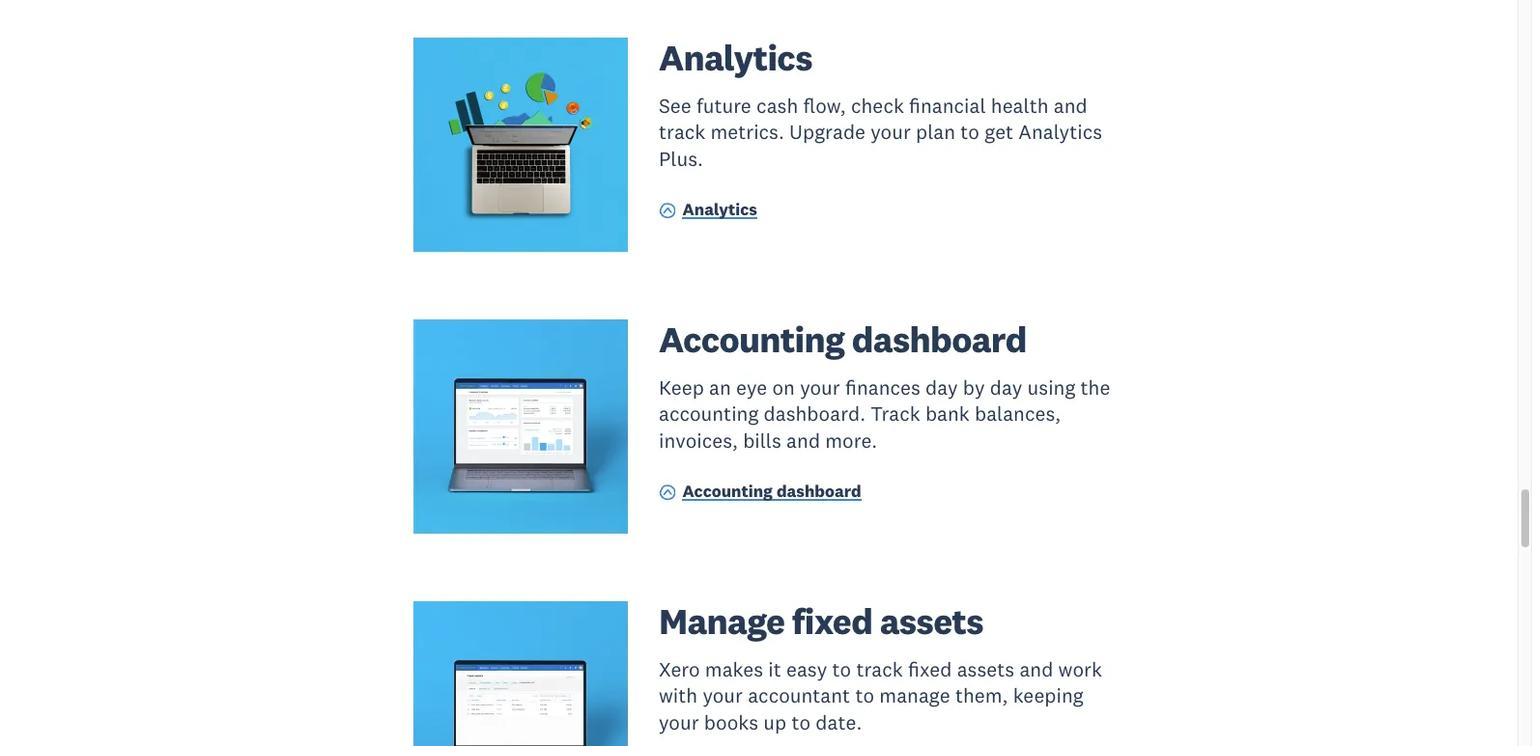 Task type: vqa. For each thing, say whether or not it's contained in the screenshot.
using
yes



Task type: describe. For each thing, give the bounding box(es) containing it.
with
[[659, 683, 698, 709]]

manage fixed assets
[[659, 599, 984, 644]]

to inside see future cash flow, check financial health and track metrics. upgrade your plan to get analytics plus.
[[961, 119, 980, 145]]

plan
[[916, 119, 956, 145]]

accounting inside accounting dashboard button
[[683, 482, 773, 503]]

accounting dashboard inside accounting dashboard button
[[683, 482, 862, 503]]

keep
[[659, 375, 704, 401]]

dashboard.
[[764, 401, 866, 427]]

manage
[[659, 599, 785, 644]]

0 horizontal spatial fixed
[[792, 599, 873, 644]]

see
[[659, 93, 692, 119]]

get
[[985, 119, 1014, 145]]

accounting
[[659, 401, 759, 427]]

0 vertical spatial accounting dashboard
[[659, 317, 1027, 362]]

flow,
[[803, 93, 846, 119]]

eye
[[736, 375, 767, 401]]

financial
[[909, 93, 986, 119]]

your inside see future cash flow, check financial health and track metrics. upgrade your plan to get analytics plus.
[[871, 119, 911, 145]]

analytics button
[[659, 199, 758, 225]]

your inside keep an eye on your finances day by day using the accounting dashboard. track bank balances, invoices, bills and more.
[[800, 375, 840, 401]]

assets inside the xero makes it easy to track fixed assets and work with your accountant  to manage them, keeping your books up to date.
[[957, 657, 1015, 683]]

metrics.
[[711, 119, 784, 145]]

on
[[772, 375, 795, 401]]

0 vertical spatial assets
[[880, 599, 984, 644]]

it
[[768, 657, 781, 683]]

track
[[871, 401, 921, 427]]

future
[[697, 93, 752, 119]]

balances,
[[975, 401, 1061, 427]]

accounting dashboard button
[[659, 481, 862, 507]]

health
[[991, 93, 1049, 119]]

cash
[[757, 93, 798, 119]]

dashboard inside button
[[777, 482, 862, 503]]

accountant
[[748, 683, 850, 709]]

keep an eye on your finances day by day using the accounting dashboard. track bank balances, invoices, bills and more.
[[659, 375, 1111, 454]]

books
[[704, 710, 759, 736]]

and inside the xero makes it easy to track fixed assets and work with your accountant  to manage them, keeping your books up to date.
[[1020, 657, 1054, 683]]

to right easy
[[832, 657, 851, 683]]

them,
[[956, 683, 1008, 709]]

date.
[[816, 710, 862, 736]]

up
[[764, 710, 787, 736]]

by
[[963, 375, 985, 401]]



Task type: locate. For each thing, give the bounding box(es) containing it.
bills
[[743, 428, 782, 454]]

0 vertical spatial and
[[1054, 93, 1088, 119]]

upgrade
[[789, 119, 866, 145]]

day up "balances,"
[[990, 375, 1023, 401]]

0 vertical spatial track
[[659, 119, 706, 145]]

your
[[871, 119, 911, 145], [800, 375, 840, 401], [703, 683, 743, 709], [659, 710, 699, 736]]

fixed up easy
[[792, 599, 873, 644]]

fixed up manage
[[908, 657, 952, 683]]

0 vertical spatial accounting
[[659, 317, 845, 362]]

the
[[1081, 375, 1111, 401]]

invoices,
[[659, 428, 738, 454]]

track up plus.
[[659, 119, 706, 145]]

analytics down plus.
[[683, 199, 758, 221]]

accounting dashboard down bills
[[683, 482, 862, 503]]

to up date.
[[856, 683, 875, 709]]

0 vertical spatial fixed
[[792, 599, 873, 644]]

analytics down health
[[1019, 119, 1103, 145]]

accounting
[[659, 317, 845, 362], [683, 482, 773, 503]]

track
[[659, 119, 706, 145], [857, 657, 903, 683]]

accounting dashboard up the "finances"
[[659, 317, 1027, 362]]

to right up
[[792, 710, 811, 736]]

track up manage
[[857, 657, 903, 683]]

using
[[1028, 375, 1076, 401]]

an
[[709, 375, 731, 401]]

assets up them,
[[957, 657, 1015, 683]]

check
[[851, 93, 904, 119]]

your down check
[[871, 119, 911, 145]]

1 horizontal spatial fixed
[[908, 657, 952, 683]]

accounting down invoices,
[[683, 482, 773, 503]]

and up keeping at right bottom
[[1020, 657, 1054, 683]]

1 horizontal spatial day
[[990, 375, 1023, 401]]

2 day from the left
[[990, 375, 1023, 401]]

accounting up eye
[[659, 317, 845, 362]]

analytics inside see future cash flow, check financial health and track metrics. upgrade your plan to get analytics plus.
[[1019, 119, 1103, 145]]

xero makes it easy to track fixed assets and work with your accountant  to manage them, keeping your books up to date.
[[659, 657, 1102, 736]]

1 vertical spatial analytics
[[1019, 119, 1103, 145]]

and
[[1054, 93, 1088, 119], [787, 428, 820, 454], [1020, 657, 1054, 683]]

0 horizontal spatial track
[[659, 119, 706, 145]]

dashboard
[[852, 317, 1027, 362], [777, 482, 862, 503]]

analytics inside button
[[683, 199, 758, 221]]

your up books
[[703, 683, 743, 709]]

day
[[926, 375, 958, 401], [990, 375, 1023, 401]]

plus.
[[659, 146, 703, 172]]

1 vertical spatial track
[[857, 657, 903, 683]]

see future cash flow, check financial health and track metrics. upgrade your plan to get analytics plus.
[[659, 93, 1103, 172]]

1 vertical spatial fixed
[[908, 657, 952, 683]]

2 vertical spatial analytics
[[683, 199, 758, 221]]

and inside keep an eye on your finances day by day using the accounting dashboard. track bank balances, invoices, bills and more.
[[787, 428, 820, 454]]

analytics
[[659, 35, 812, 80], [1019, 119, 1103, 145], [683, 199, 758, 221]]

assets
[[880, 599, 984, 644], [957, 657, 1015, 683]]

to left get
[[961, 119, 980, 145]]

0 horizontal spatial day
[[926, 375, 958, 401]]

2 vertical spatial and
[[1020, 657, 1054, 683]]

fixed inside the xero makes it easy to track fixed assets and work with your accountant  to manage them, keeping your books up to date.
[[908, 657, 952, 683]]

0 vertical spatial analytics
[[659, 35, 812, 80]]

1 vertical spatial dashboard
[[777, 482, 862, 503]]

track inside see future cash flow, check financial health and track metrics. upgrade your plan to get analytics plus.
[[659, 119, 706, 145]]

bank
[[926, 401, 970, 427]]

fixed
[[792, 599, 873, 644], [908, 657, 952, 683]]

work
[[1059, 657, 1102, 683]]

easy
[[787, 657, 827, 683]]

keeping
[[1013, 683, 1084, 709]]

more.
[[825, 428, 878, 454]]

dashboard up by at right bottom
[[852, 317, 1027, 362]]

your down "with"
[[659, 710, 699, 736]]

track inside the xero makes it easy to track fixed assets and work with your accountant  to manage them, keeping your books up to date.
[[857, 657, 903, 683]]

1 day from the left
[[926, 375, 958, 401]]

analytics up future
[[659, 35, 812, 80]]

1 vertical spatial accounting dashboard
[[683, 482, 862, 503]]

day up bank
[[926, 375, 958, 401]]

1 vertical spatial and
[[787, 428, 820, 454]]

1 vertical spatial assets
[[957, 657, 1015, 683]]

your up dashboard.
[[800, 375, 840, 401]]

assets up manage
[[880, 599, 984, 644]]

makes
[[705, 657, 763, 683]]

manage
[[880, 683, 950, 709]]

accounting dashboard
[[659, 317, 1027, 362], [683, 482, 862, 503]]

0 vertical spatial dashboard
[[852, 317, 1027, 362]]

1 horizontal spatial track
[[857, 657, 903, 683]]

1 vertical spatial accounting
[[683, 482, 773, 503]]

and down dashboard.
[[787, 428, 820, 454]]

xero
[[659, 657, 700, 683]]

and inside see future cash flow, check financial health and track metrics. upgrade your plan to get analytics plus.
[[1054, 93, 1088, 119]]

and right health
[[1054, 93, 1088, 119]]

to
[[961, 119, 980, 145], [832, 657, 851, 683], [856, 683, 875, 709], [792, 710, 811, 736]]

finances
[[845, 375, 921, 401]]

dashboard down more.
[[777, 482, 862, 503]]



